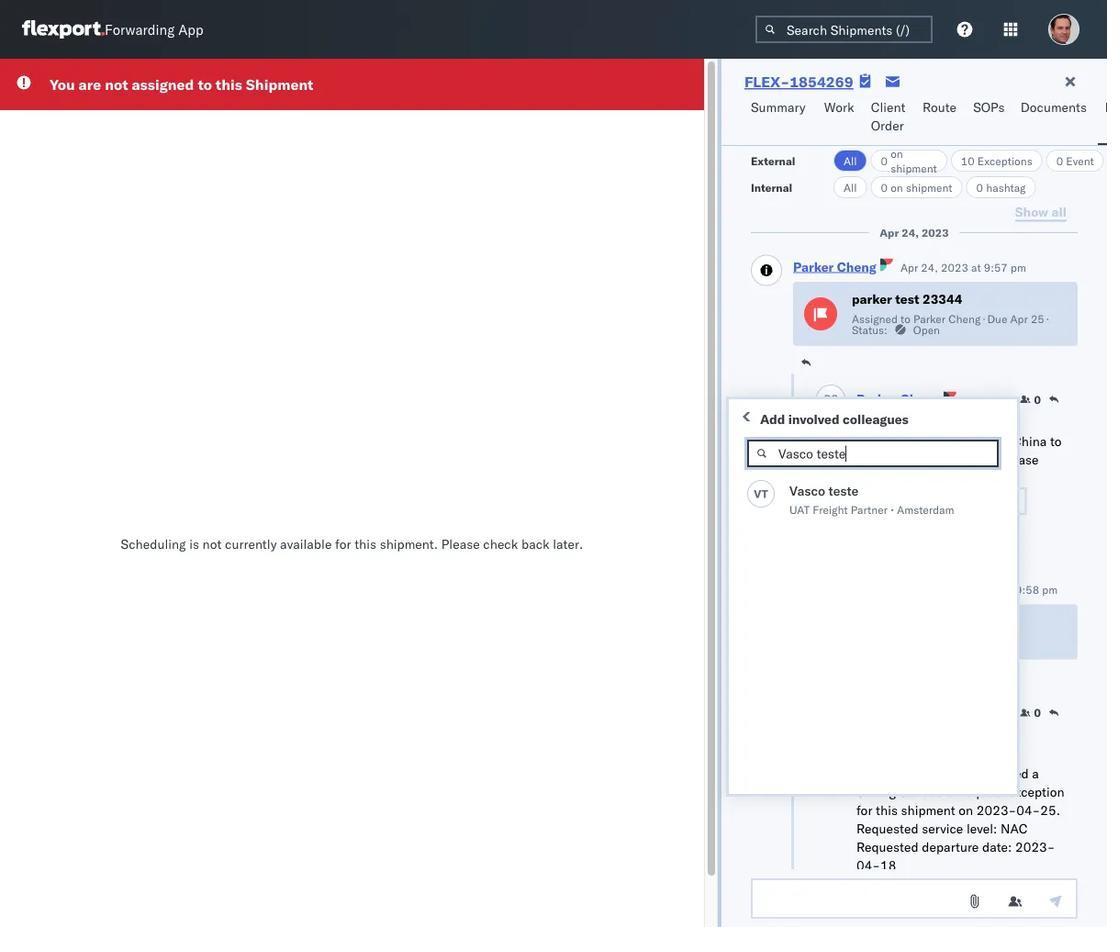 Task type: describe. For each thing, give the bounding box(es) containing it.
documents button
[[1013, 91, 1098, 145]]

filed a sailing schedule request exception for this shipment on 2023-04-25.
[[857, 766, 1065, 819]]

parties
[[866, 411, 912, 425]]

level:
[[967, 821, 998, 837]]

0 horizontal spatial for
[[335, 536, 351, 552]]

0 event
[[1057, 154, 1094, 168]]

november
[[915, 452, 974, 468]]

at for 9:57
[[971, 261, 981, 275]]

requested for requested departure date:
[[857, 839, 919, 855]]

test
[[857, 434, 881, 450]]

all button for external
[[834, 150, 867, 172]]

2 horizontal spatial cheng
[[949, 312, 981, 326]]

route button
[[915, 91, 966, 145]]

0 on shipment for 0
[[881, 180, 953, 194]]

c
[[831, 393, 839, 406]]

10
[[961, 154, 975, 168]]

are
[[79, 75, 101, 94]]

all for external
[[844, 154, 857, 168]]

04- inside "filed a sailing schedule request exception for this shipment on 2023-04-25."
[[1017, 802, 1041, 819]]

exception inside "filed a sailing schedule request exception for this shipment on 2023-04-25."
[[1008, 784, 1065, 800]]

available
[[280, 536, 332, 552]]

2023 for apr 24, 2023
[[922, 226, 949, 240]]

p c
[[824, 393, 839, 406]]

14414324400152576.pdf
[[866, 495, 1002, 509]]

uat
[[790, 503, 810, 517]]

route
[[923, 99, 957, 115]]

involved
[[789, 411, 840, 427]]

ignore.
[[857, 471, 897, 487]]

shipment.
[[380, 536, 438, 552]]

assigned to parker cheng due apr 25
[[852, 312, 1045, 326]]

0 up apr 24, 2023
[[881, 180, 888, 194]]

apr for apr 24, 2023 at 9:58 pm
[[932, 584, 950, 597]]

pm for apr 24, 2023 at 9:57 pm
[[1011, 261, 1026, 275]]

forwarding app link
[[22, 20, 204, 39]]

crd:
[[881, 452, 912, 468]]

service
[[922, 821, 963, 837]]

sops
[[973, 99, 1005, 115]]

documents
[[1021, 99, 1087, 115]]

client order
[[871, 99, 906, 134]]

apr for apr 24, 2023 at 9:57 pm
[[901, 261, 918, 275]]

on up apr 24, 2023
[[891, 180, 903, 194]]

vasco teste uat freight partner •  amsterdam
[[790, 483, 955, 517]]

10 exceptions
[[961, 154, 1033, 168]]

shipment inside "filed a sailing schedule request exception for this shipment on 2023-04-25."
[[901, 802, 956, 819]]

1854269
[[790, 73, 854, 91]]

all button for internal
[[834, 176, 867, 198]]

assigned
[[132, 75, 194, 94]]

partner
[[851, 503, 888, 517]]

23,
[[978, 452, 998, 468]]

apr left 25
[[1010, 312, 1028, 326]]

0 left event
[[1057, 154, 1063, 168]]

flex-
[[745, 73, 790, 91]]

0 hashtag
[[977, 180, 1026, 194]]

2 0 button from the top
[[1020, 706, 1041, 721]]

pm for apr 24, 2023 at 9:58 pm
[[1042, 584, 1058, 597]]

check
[[483, 536, 518, 552]]

flex-1854269
[[745, 73, 854, 91]]

on down order
[[891, 146, 903, 160]]

yantian,
[[962, 434, 1009, 450]]

departure
[[922, 839, 979, 855]]

5 parties
[[857, 411, 912, 425]]

add involved colleagues
[[760, 411, 909, 427]]

sops button
[[966, 91, 1013, 145]]

apr 24, 2023 at 9:58 pm
[[932, 584, 1058, 597]]

work
[[824, 99, 854, 115]]

status:
[[852, 323, 888, 337]]

2023 for apr 24, 2023 at 9:57 pm
[[941, 261, 969, 275]]

apr 24, 2023
[[880, 226, 949, 240]]

cheng for the bottommost parker cheng button
[[901, 391, 940, 407]]

china
[[1013, 434, 1047, 450]]

shipment for 10
[[891, 161, 937, 175]]

1 0 button from the top
[[1020, 393, 1041, 407]]

filed
[[1003, 766, 1029, 782]]

client
[[871, 99, 906, 115]]

currently
[[225, 536, 277, 552]]

on inside "filed a sailing schedule request exception for this shipment on 2023-04-25."
[[959, 802, 973, 819]]

5 parties button
[[857, 410, 912, 426]]

Search text field
[[747, 440, 999, 467]]

request
[[957, 784, 1005, 800]]

back
[[521, 536, 550, 552]]

not for are
[[105, 75, 128, 94]]

not for is
[[203, 536, 222, 552]]

forwarding app
[[105, 21, 204, 38]]

parker cheng for the bottommost parker cheng button
[[857, 391, 940, 407]]

test
[[896, 292, 920, 308]]

nac
[[1001, 821, 1028, 837]]

parker test 23344
[[852, 292, 963, 308]]

client order button
[[864, 91, 915, 145]]

Search Shipments (/) text field
[[756, 16, 933, 43]]

p
[[824, 393, 831, 406]]

vasco
[[790, 483, 825, 499]]

ny,
[[857, 452, 878, 468]]

flexport. image
[[22, 20, 105, 39]]

schedule
[[899, 784, 954, 800]]

exceptions
[[978, 154, 1033, 168]]

2023- inside 2023- 04-18
[[1016, 839, 1055, 855]]

14414324400152576.pdf link
[[866, 495, 1018, 509]]

app
[[178, 21, 204, 38]]

shipment for 0
[[906, 180, 953, 194]]

open
[[913, 323, 940, 337]]

for inside "filed a sailing schedule request exception for this shipment on 2023-04-25."
[[857, 802, 873, 819]]

at for 9:58
[[1003, 584, 1013, 597]]



Task type: vqa. For each thing, say whether or not it's contained in the screenshot.
documents button
yes



Task type: locate. For each thing, give the bounding box(es) containing it.
0 vertical spatial not
[[105, 75, 128, 94]]

not right is at the bottom of page
[[203, 536, 222, 552]]

2023- 04-18
[[857, 839, 1055, 874]]

2 vertical spatial shipment
[[901, 802, 956, 819]]

2 vertical spatial parker
[[857, 391, 897, 407]]

1 vertical spatial at
[[1003, 584, 1013, 597]]

on up november
[[944, 434, 959, 450]]

shipment up apr 24, 2023
[[906, 180, 953, 194]]

25
[[1031, 312, 1045, 326]]

0 vertical spatial all
[[844, 154, 857, 168]]

2 horizontal spatial to
[[1050, 434, 1062, 450]]

0 left hashtag
[[977, 180, 983, 194]]

1 horizontal spatial at
[[1003, 584, 1013, 597]]

apr 24, 2023 at 9:57 pm
[[901, 261, 1026, 275]]

you
[[50, 75, 75, 94]]

0 on shipment down order
[[881, 146, 937, 175]]

pm right 9:58
[[1042, 584, 1058, 597]]

1 vertical spatial to
[[901, 312, 911, 326]]

this inside "filed a sailing schedule request exception for this shipment on 2023-04-25."
[[876, 802, 898, 819]]

cheng
[[837, 259, 877, 275], [949, 312, 981, 326], [901, 391, 940, 407]]

24, for apr 24, 2023 at 9:58 pm
[[953, 584, 970, 597]]

0 horizontal spatial 04-
[[857, 858, 881, 874]]

2 vertical spatial this
[[876, 802, 898, 819]]

1 requested from the top
[[857, 821, 919, 837]]

2 vertical spatial 2023
[[973, 584, 1000, 597]]

to right assigned at the left of the page
[[198, 75, 212, 94]]

apr down the amsterdam
[[932, 584, 950, 597]]

23344
[[923, 292, 963, 308]]

0 vertical spatial exception
[[884, 434, 941, 450]]

0 vertical spatial 0 on shipment
[[881, 146, 937, 175]]

0 vertical spatial pm
[[1011, 261, 1026, 275]]

all for internal
[[844, 180, 857, 194]]

shipment
[[246, 75, 313, 94]]

exception inside the 'test exception on yantian, china to ny, crd: november 23, please ignore.'
[[884, 434, 941, 450]]

at left 9:58
[[1003, 584, 1013, 597]]

0 vertical spatial cheng
[[837, 259, 877, 275]]

0 vertical spatial 04-
[[1017, 802, 1041, 819]]

cheng up the parties
[[901, 391, 940, 407]]

1 horizontal spatial pm
[[1042, 584, 1058, 597]]

parker cheng button up the parties
[[857, 391, 940, 407]]

this left shipment
[[216, 75, 242, 94]]

1 0 on shipment from the top
[[881, 146, 937, 175]]

apr up test
[[901, 261, 918, 275]]

0 vertical spatial parker cheng
[[793, 259, 877, 275]]

shipment down schedule
[[901, 802, 956, 819]]

0 on shipment up apr 24, 2023
[[881, 180, 953, 194]]

24, left 9:58
[[953, 584, 970, 597]]

order
[[871, 118, 904, 134]]

2023
[[922, 226, 949, 240], [941, 261, 969, 275], [973, 584, 1000, 597]]

0 vertical spatial at
[[971, 261, 981, 275]]

1 horizontal spatial this
[[355, 536, 376, 552]]

2023- inside "filed a sailing schedule request exception for this shipment on 2023-04-25."
[[977, 802, 1017, 819]]

parker cheng for the topmost parker cheng button
[[793, 259, 877, 275]]

04- up nac
[[1017, 802, 1041, 819]]

1 horizontal spatial 24,
[[921, 261, 938, 275]]

18
[[881, 858, 896, 874]]

cheng up parker
[[837, 259, 877, 275]]

event
[[1066, 154, 1094, 168]]

0 button up china
[[1020, 393, 1041, 407]]

9:58
[[1016, 584, 1040, 597]]

2 horizontal spatial this
[[876, 802, 898, 819]]

requested
[[857, 821, 919, 837], [857, 839, 919, 855]]

24, up '23344'
[[921, 261, 938, 275]]

1 vertical spatial shipment
[[906, 180, 953, 194]]

a
[[1032, 766, 1039, 782]]

parker
[[852, 292, 892, 308]]

0 horizontal spatial cheng
[[837, 259, 877, 275]]

2 vertical spatial 24,
[[953, 584, 970, 597]]

2 horizontal spatial parker
[[914, 312, 946, 326]]

cheng down '23344'
[[949, 312, 981, 326]]

freight
[[813, 503, 848, 517]]

cheng for the topmost parker cheng button
[[837, 259, 877, 275]]

24, for apr 24, 2023
[[902, 226, 919, 240]]

amsterdam
[[897, 503, 955, 517]]

date:
[[982, 839, 1012, 855]]

5
[[857, 411, 863, 425]]

1 vertical spatial all button
[[834, 176, 867, 198]]

2023 for apr 24, 2023 at 9:58 pm
[[973, 584, 1000, 597]]

0 on shipment
[[881, 146, 937, 175], [881, 180, 953, 194]]

1 vertical spatial 04-
[[857, 858, 881, 874]]

external
[[751, 154, 796, 168]]

1 horizontal spatial not
[[203, 536, 222, 552]]

internal
[[751, 180, 793, 194]]

1 vertical spatial exception
[[1008, 784, 1065, 800]]

04-
[[1017, 802, 1041, 819], [857, 858, 881, 874]]

forwarding
[[105, 21, 175, 38]]

due
[[987, 312, 1008, 326]]

04- down "requested departure date:"
[[857, 858, 881, 874]]

assigned
[[852, 312, 898, 326]]

exception up crd:
[[884, 434, 941, 450]]

for right available
[[335, 536, 351, 552]]

flex-1854269 link
[[745, 73, 854, 91]]

parker cheng up parker
[[793, 259, 877, 275]]

test exception on yantian, china to ny, crd: november 23, please ignore.
[[857, 434, 1062, 487]]

to right china
[[1050, 434, 1062, 450]]

0 vertical spatial to
[[198, 75, 212, 94]]

requested for requested service level: nac
[[857, 821, 919, 837]]

2 all button from the top
[[834, 176, 867, 198]]

1 horizontal spatial to
[[901, 312, 911, 326]]

parker cheng button up parker
[[793, 259, 877, 275]]

2 all from the top
[[844, 180, 857, 194]]

apr up parker
[[880, 226, 899, 240]]

25.
[[1041, 802, 1060, 819]]

1 horizontal spatial for
[[857, 802, 873, 819]]

0 vertical spatial requested
[[857, 821, 919, 837]]

hashtag
[[986, 180, 1026, 194]]

apr for apr 24, 2023
[[880, 226, 899, 240]]

exception
[[884, 434, 941, 450], [1008, 784, 1065, 800]]

1 all button from the top
[[834, 150, 867, 172]]

add
[[760, 411, 785, 427]]

0 horizontal spatial this
[[216, 75, 242, 94]]

0 horizontal spatial at
[[971, 261, 981, 275]]

1 vertical spatial this
[[355, 536, 376, 552]]

2 0 on shipment from the top
[[881, 180, 953, 194]]

is
[[189, 536, 199, 552]]

on down the 'request'
[[959, 802, 973, 819]]

1 horizontal spatial exception
[[1008, 784, 1065, 800]]

on inside the 'test exception on yantian, china to ny, crd: november 23, please ignore.'
[[944, 434, 959, 450]]

parker cheng up the parties
[[857, 391, 940, 407]]

0 horizontal spatial exception
[[884, 434, 941, 450]]

you are not assigned to this shipment
[[50, 75, 313, 94]]

0 down order
[[881, 154, 888, 168]]

1 vertical spatial for
[[857, 802, 873, 819]]

0 vertical spatial 2023-
[[977, 802, 1017, 819]]

to down parker test 23344
[[901, 312, 911, 326]]

0 up a
[[1034, 707, 1041, 720]]

please
[[441, 536, 480, 552]]

04- inside 2023- 04-18
[[857, 858, 881, 874]]

•
[[891, 503, 894, 517]]

2 horizontal spatial 24,
[[953, 584, 970, 597]]

all
[[844, 154, 857, 168], [844, 180, 857, 194]]

colleagues
[[843, 411, 909, 427]]

this
[[216, 75, 242, 94], [355, 536, 376, 552], [876, 802, 898, 819]]

1 all from the top
[[844, 154, 857, 168]]

24, for apr 24, 2023 at 9:57 pm
[[921, 261, 938, 275]]

0 button
[[1020, 393, 1041, 407], [1020, 706, 1041, 721]]

0 horizontal spatial parker
[[793, 259, 834, 275]]

parker cheng
[[793, 259, 877, 275], [857, 391, 940, 407]]

2023 up apr 24, 2023 at 9:57 pm
[[922, 226, 949, 240]]

for down 'sailing'
[[857, 802, 873, 819]]

vt
[[754, 487, 768, 501]]

to inside the 'test exception on yantian, china to ny, crd: november 23, please ignore.'
[[1050, 434, 1062, 450]]

0 on shipment for 10
[[881, 146, 937, 175]]

1 horizontal spatial 04-
[[1017, 802, 1041, 819]]

0 vertical spatial shipment
[[891, 161, 937, 175]]

pm right 9:57
[[1011, 261, 1026, 275]]

shipment down order
[[891, 161, 937, 175]]

not
[[105, 75, 128, 94], [203, 536, 222, 552]]

2 requested from the top
[[857, 839, 919, 855]]

0 vertical spatial 0 button
[[1020, 393, 1041, 407]]

not right are
[[105, 75, 128, 94]]

1 horizontal spatial cheng
[[901, 391, 940, 407]]

requested departure date:
[[857, 839, 1012, 855]]

teste
[[829, 483, 859, 499]]

24,
[[902, 226, 919, 240], [921, 261, 938, 275], [953, 584, 970, 597]]

0 vertical spatial for
[[335, 536, 351, 552]]

0 vertical spatial 2023
[[922, 226, 949, 240]]

1 vertical spatial 0 button
[[1020, 706, 1041, 721]]

0
[[881, 154, 888, 168], [1057, 154, 1063, 168], [881, 180, 888, 194], [977, 180, 983, 194], [1034, 393, 1041, 407], [1034, 707, 1041, 720]]

1 vertical spatial cheng
[[949, 312, 981, 326]]

0 vertical spatial parker cheng button
[[793, 259, 877, 275]]

0 horizontal spatial not
[[105, 75, 128, 94]]

0 vertical spatial parker
[[793, 259, 834, 275]]

please
[[1001, 452, 1039, 468]]

0 up china
[[1034, 393, 1041, 407]]

at left 9:57
[[971, 261, 981, 275]]

scheduling is not currently available for this shipment. please check back later.
[[121, 536, 583, 552]]

2 vertical spatial to
[[1050, 434, 1062, 450]]

0 vertical spatial this
[[216, 75, 242, 94]]

1 vertical spatial not
[[203, 536, 222, 552]]

1 vertical spatial parker cheng button
[[857, 391, 940, 407]]

to
[[198, 75, 212, 94], [901, 312, 911, 326], [1050, 434, 1062, 450]]

apr
[[880, 226, 899, 240], [901, 261, 918, 275], [1010, 312, 1028, 326], [932, 584, 950, 597]]

1 vertical spatial requested
[[857, 839, 919, 855]]

scheduling
[[121, 536, 186, 552]]

sailing
[[857, 784, 896, 800]]

2 vertical spatial cheng
[[901, 391, 940, 407]]

1 vertical spatial 24,
[[921, 261, 938, 275]]

None text field
[[751, 879, 1078, 919]]

2023- down nac
[[1016, 839, 1055, 855]]

work button
[[817, 91, 864, 145]]

this left shipment.
[[355, 536, 376, 552]]

1 horizontal spatial parker
[[857, 391, 897, 407]]

later.
[[553, 536, 583, 552]]

2023 up '23344'
[[941, 261, 969, 275]]

0 vertical spatial all button
[[834, 150, 867, 172]]

1 vertical spatial parker cheng
[[857, 391, 940, 407]]

requested service level: nac
[[857, 821, 1028, 837]]

1 vertical spatial pm
[[1042, 584, 1058, 597]]

summary
[[751, 99, 806, 115]]

exception down a
[[1008, 784, 1065, 800]]

0 button up a
[[1020, 706, 1041, 721]]

this down 'sailing'
[[876, 802, 898, 819]]

1 vertical spatial 2023-
[[1016, 839, 1055, 855]]

2023 left 9:58
[[973, 584, 1000, 597]]

0 horizontal spatial pm
[[1011, 261, 1026, 275]]

0 horizontal spatial 24,
[[902, 226, 919, 240]]

9:57
[[984, 261, 1008, 275]]

1 vertical spatial 0 on shipment
[[881, 180, 953, 194]]

2023- up level:
[[977, 802, 1017, 819]]

1 vertical spatial parker
[[914, 312, 946, 326]]

0 horizontal spatial to
[[198, 75, 212, 94]]

1 vertical spatial 2023
[[941, 261, 969, 275]]

on
[[891, 146, 903, 160], [891, 180, 903, 194], [944, 434, 959, 450], [959, 802, 973, 819]]

parker
[[793, 259, 834, 275], [914, 312, 946, 326], [857, 391, 897, 407]]

1 vertical spatial all
[[844, 180, 857, 194]]

24, up apr 24, 2023 at 9:57 pm
[[902, 226, 919, 240]]

0 vertical spatial 24,
[[902, 226, 919, 240]]



